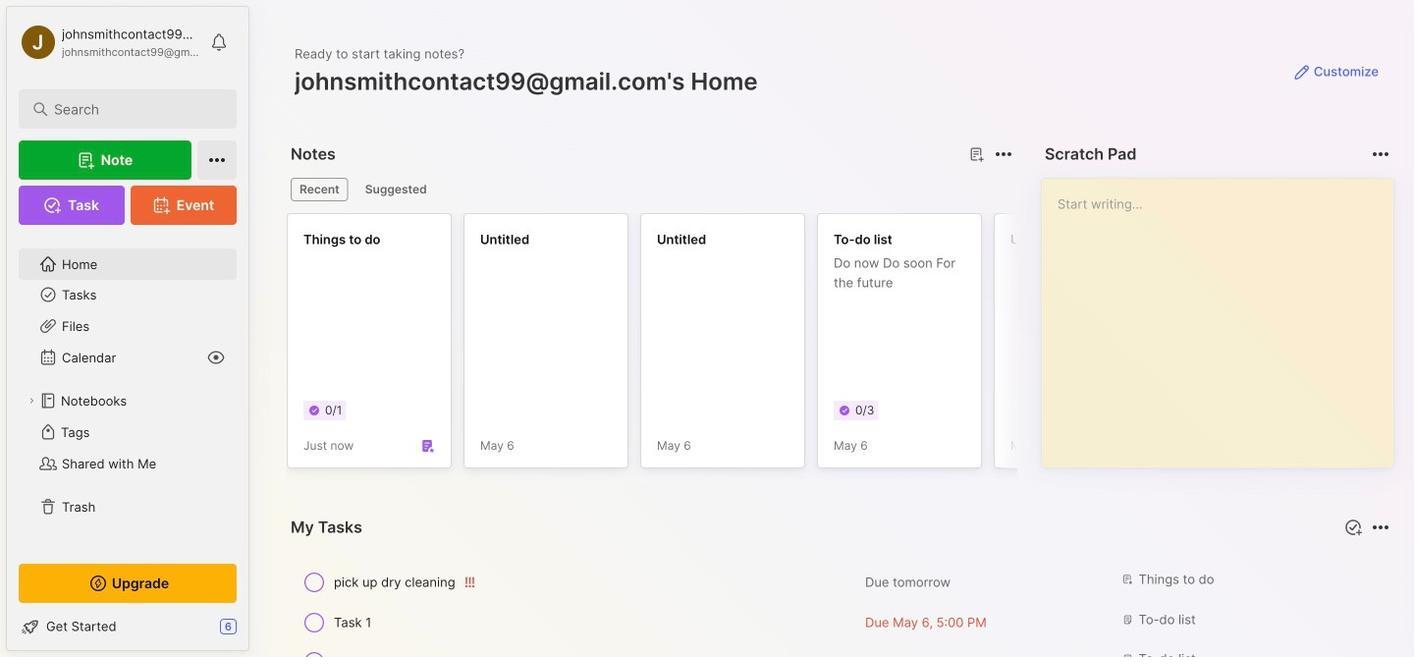 Task type: locate. For each thing, give the bounding box(es) containing it.
tree inside main element
[[7, 216, 249, 546]]

Start writing… text field
[[1058, 179, 1393, 452]]

Search text field
[[54, 100, 211, 119]]

None search field
[[54, 97, 211, 121]]

1 vertical spatial row group
[[287, 563, 1395, 657]]

row group
[[287, 213, 1348, 480], [287, 563, 1395, 657]]

tab list
[[291, 178, 1010, 201]]

0 vertical spatial row group
[[287, 213, 1348, 480]]

tab
[[291, 178, 349, 201], [356, 178, 436, 201]]

0 horizontal spatial tab
[[291, 178, 349, 201]]

Help and Learning task checklist field
[[7, 611, 249, 643]]

1 horizontal spatial tab
[[356, 178, 436, 201]]

tree
[[7, 216, 249, 546]]

1 row group from the top
[[287, 213, 1348, 480]]

Account field
[[19, 23, 200, 62]]



Task type: describe. For each thing, give the bounding box(es) containing it.
new task image
[[1344, 518, 1364, 537]]

none search field inside main element
[[54, 97, 211, 121]]

expand notebooks image
[[26, 395, 37, 407]]

2 tab from the left
[[356, 178, 436, 201]]

1 tab from the left
[[291, 178, 349, 201]]

main element
[[0, 0, 255, 657]]

2 row group from the top
[[287, 563, 1395, 657]]

click to collapse image
[[248, 621, 263, 644]]



Task type: vqa. For each thing, say whether or not it's contained in the screenshot.
the Help and Learning task checklist field
yes



